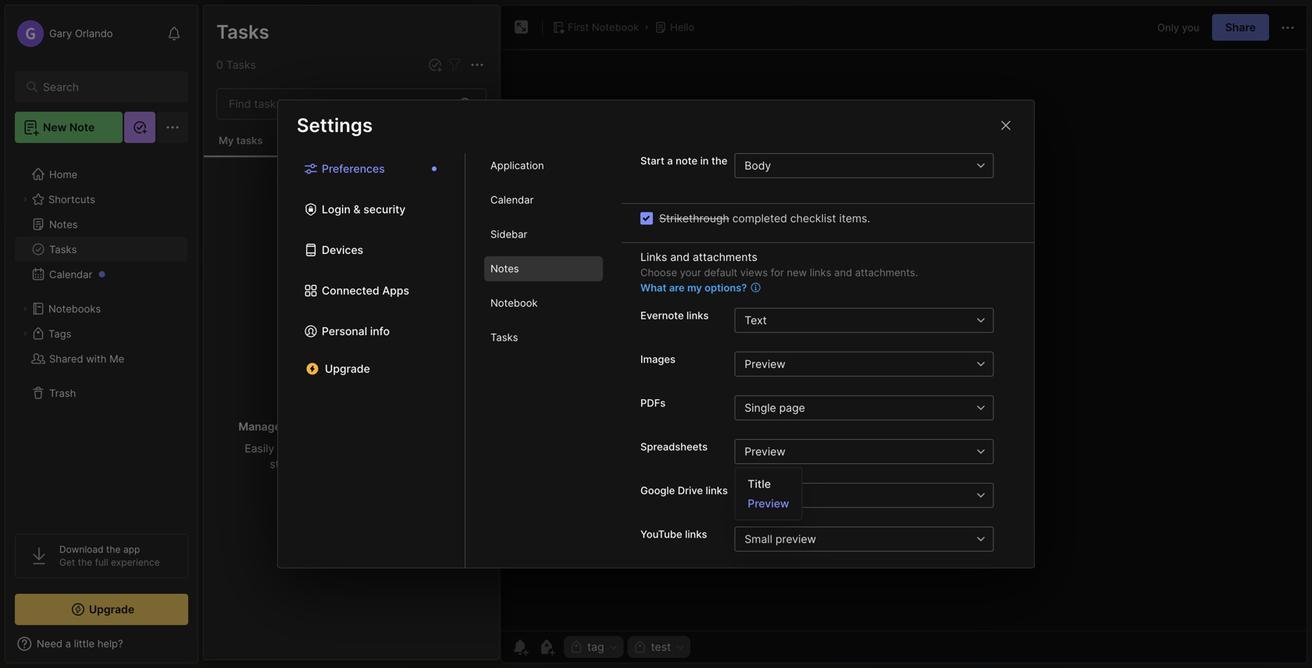 Task type: describe. For each thing, give the bounding box(es) containing it.
choose
[[641, 266, 677, 279]]

devices
[[322, 243, 363, 257]]

due
[[317, 442, 337, 455]]

2023 for nov 21, 2023
[[255, 246, 278, 257]]

youtube links
[[641, 528, 708, 540]]

Choose default view option for Evernote links field
[[735, 308, 1016, 333]]

are
[[669, 282, 685, 294]]

completed
[[733, 212, 788, 225]]

tab list for start a note in the
[[466, 153, 622, 568]]

text button
[[735, 308, 969, 333]]

items.
[[840, 212, 871, 225]]

Select682 checkbox
[[641, 212, 653, 225]]

calendar button
[[15, 262, 188, 287]]

0 vertical spatial a
[[253, 125, 259, 138]]

0 horizontal spatial hello
[[220, 109, 244, 121]]

get
[[59, 557, 75, 568]]

calendar tab
[[484, 188, 603, 213]]

calendar for tab list containing application
[[491, 194, 534, 206]]

notes inside tree
[[49, 218, 78, 230]]

tasks up notes
[[216, 20, 269, 43]]

manage
[[239, 420, 281, 433]]

for
[[771, 266, 784, 279]]

nov for nov 28, 2023
[[220, 148, 237, 159]]

home link
[[15, 162, 188, 187]]

first notebook button
[[549, 16, 642, 38]]

new
[[43, 121, 67, 134]]

preview for spreadsheets
[[745, 445, 786, 458]]

links and attachments
[[641, 250, 758, 264]]

my tasks button
[[204, 126, 278, 157]]

using
[[305, 458, 333, 471]]

notebook tab
[[484, 291, 603, 316]]

this
[[220, 125, 240, 138]]

add a reminder image
[[511, 638, 530, 656]]

hello button
[[652, 16, 698, 38]]

my
[[688, 282, 702, 294]]

shared
[[49, 353, 83, 365]]

choose your default views for new links and attachments.
[[641, 266, 918, 279]]

full
[[95, 557, 108, 568]]

untitled
[[220, 225, 258, 237]]

strikethrough
[[659, 212, 730, 225]]

tasks inside tasks button
[[49, 243, 77, 255]]

notes tab
[[484, 256, 603, 281]]

page
[[780, 401, 806, 415]]

place
[[436, 420, 465, 433]]

first
[[568, 21, 589, 33]]

trash
[[49, 387, 76, 399]]

default
[[704, 266, 738, 279]]

Choose default view option for YouTube links field
[[735, 527, 1016, 552]]

expand tags image
[[20, 329, 30, 338]]

organize
[[306, 420, 352, 433]]

spreadsheets
[[641, 441, 708, 453]]

and up sort at the left bottom of the page
[[284, 420, 304, 433]]

0 tasks
[[216, 58, 256, 71]]

Choose default view option for PDFs field
[[735, 395, 1016, 420]]

text
[[745, 314, 767, 327]]

title button
[[735, 483, 969, 508]]

you
[[1183, 21, 1200, 33]]

what are my options?
[[641, 282, 747, 294]]

links right drive
[[706, 484, 728, 497]]

easily
[[245, 442, 274, 455]]

strikethrough completed checklist items.
[[659, 212, 871, 225]]

single page
[[745, 401, 806, 415]]

0 vertical spatial test
[[262, 125, 280, 138]]

tag button
[[564, 636, 624, 658]]

shortcuts button
[[15, 187, 188, 212]]

info
[[370, 325, 390, 338]]

links down the my
[[687, 309, 709, 322]]

21,
[[240, 246, 252, 257]]

sidebar
[[491, 228, 528, 240]]

manage and organize tasks all in one place
[[239, 420, 465, 433]]

note
[[676, 155, 698, 167]]

upgrade button inside main element
[[15, 594, 188, 625]]

1 horizontal spatial tasks
[[355, 420, 384, 433]]

0 vertical spatial in
[[701, 155, 709, 167]]

calendar for calendar button
[[49, 268, 92, 280]]

upgrade inside main element
[[89, 603, 135, 616]]

this
[[336, 458, 355, 471]]

main element
[[0, 0, 203, 668]]

notes inside tab
[[491, 263, 519, 275]]

nov 28, 2023
[[220, 148, 280, 159]]

title for title
[[745, 489, 768, 502]]

2 notes
[[216, 57, 254, 71]]

body button
[[735, 153, 969, 178]]

options?
[[705, 282, 747, 294]]

Choose default view option for Google Drive links field
[[735, 483, 1016, 508]]

notebooks
[[48, 303, 101, 315]]

google drive links
[[641, 484, 728, 497]]

application tab
[[484, 153, 603, 178]]

test inside button
[[651, 640, 671, 654]]

new task image
[[427, 57, 443, 73]]

and up your
[[671, 250, 690, 264]]

your
[[680, 266, 702, 279]]

links
[[641, 250, 668, 264]]

download the app get the full experience
[[59, 544, 160, 568]]

tags button
[[15, 321, 188, 346]]

tree inside main element
[[5, 152, 198, 520]]

evernote links
[[641, 309, 709, 322]]

expand note image
[[513, 18, 531, 37]]

personal
[[322, 325, 367, 338]]

personal info
[[322, 325, 390, 338]]

or
[[398, 442, 409, 455]]

links right youtube
[[685, 528, 708, 540]]

sidebar tab
[[484, 222, 603, 247]]

tasks right 0
[[226, 58, 256, 71]]

preview button for spreadsheets
[[735, 439, 969, 464]]

share button
[[1213, 14, 1270, 41]]

Choose default view option for Images field
[[735, 352, 1016, 377]]

title preview
[[748, 477, 790, 510]]

title link
[[736, 474, 802, 494]]



Task type: vqa. For each thing, say whether or not it's contained in the screenshot.


Task type: locate. For each thing, give the bounding box(es) containing it.
1 horizontal spatial the
[[106, 544, 121, 555]]

tags
[[48, 328, 71, 340]]

&
[[354, 203, 361, 216]]

1 horizontal spatial in
[[701, 155, 709, 167]]

1 vertical spatial 2023
[[255, 246, 278, 257]]

tree containing home
[[5, 152, 198, 520]]

login & security
[[322, 203, 406, 216]]

1 horizontal spatial notebook
[[592, 21, 639, 33]]

None search field
[[43, 77, 168, 96]]

settings
[[297, 114, 373, 137]]

views
[[741, 266, 768, 279]]

tasks inside the tasks tab
[[491, 331, 518, 344]]

tab list containing application
[[466, 153, 622, 568]]

download
[[59, 544, 104, 555]]

notebooks link
[[15, 296, 188, 321]]

calendar inside calendar tab
[[491, 194, 534, 206]]

0 horizontal spatial notebook
[[491, 297, 538, 309]]

1 vertical spatial the
[[106, 544, 121, 555]]

0 vertical spatial preview button
[[735, 352, 969, 377]]

title for title preview
[[748, 477, 771, 491]]

note
[[69, 121, 95, 134]]

0 vertical spatial preview
[[745, 357, 786, 371]]

0 vertical spatial upgrade
[[325, 362, 370, 375]]

sort
[[278, 442, 298, 455]]

and
[[671, 250, 690, 264], [835, 266, 853, 279], [284, 420, 304, 433], [385, 458, 404, 471]]

google
[[641, 484, 675, 497]]

1 vertical spatial nov
[[220, 246, 237, 257]]

2 horizontal spatial notes
[[491, 263, 519, 275]]

note window element
[[501, 5, 1308, 663]]

Choose default view option for Spreadsheets field
[[735, 439, 1016, 464]]

notebook inside tab
[[491, 297, 538, 309]]

0 vertical spatial tasks
[[236, 134, 263, 147]]

upgrade down full
[[89, 603, 135, 616]]

upgrade button inside tab list
[[297, 356, 446, 381]]

title inside title preview
[[748, 477, 771, 491]]

0 horizontal spatial upgrade button
[[15, 594, 188, 625]]

2023 right 28,
[[256, 148, 280, 159]]

2 horizontal spatial the
[[712, 155, 728, 167]]

0 horizontal spatial in
[[401, 420, 411, 433]]

Find tasks… text field
[[220, 91, 451, 117]]

this is a test
[[220, 125, 280, 138]]

nov down my
[[220, 148, 237, 159]]

2 nov from the top
[[220, 246, 237, 257]]

tasks up the nov 28, 2023
[[236, 134, 263, 147]]

1 vertical spatial test
[[651, 640, 671, 654]]

share
[[1226, 21, 1256, 34]]

shared with me link
[[15, 346, 188, 371]]

small
[[745, 533, 773, 546]]

preview up single
[[745, 357, 786, 371]]

title up "preview" link
[[748, 477, 771, 491]]

calendar
[[491, 194, 534, 206], [49, 268, 92, 280]]

tasks left all
[[355, 420, 384, 433]]

test right tag
[[651, 640, 671, 654]]

2 vertical spatial notes
[[491, 263, 519, 275]]

preview down title link
[[748, 497, 790, 510]]

0 vertical spatial nov
[[220, 148, 237, 159]]

apps
[[382, 284, 409, 297]]

calendar inside calendar button
[[49, 268, 92, 280]]

one
[[413, 420, 433, 433]]

note,
[[369, 442, 395, 455]]

by
[[301, 442, 314, 455]]

0 vertical spatial notebook
[[592, 21, 639, 33]]

preview button up single page button at bottom right
[[735, 352, 969, 377]]

1 vertical spatial in
[[401, 420, 411, 433]]

tag
[[588, 640, 604, 654]]

0 vertical spatial the
[[712, 155, 728, 167]]

test button
[[628, 636, 691, 658]]

a right is on the left top of page
[[253, 125, 259, 138]]

preview
[[745, 357, 786, 371], [745, 445, 786, 458], [748, 497, 790, 510]]

date,
[[340, 442, 366, 455]]

notebook right first
[[592, 21, 639, 33]]

and left "attachments." at the top
[[835, 266, 853, 279]]

2 vertical spatial preview
[[748, 497, 790, 510]]

1 horizontal spatial upgrade button
[[297, 356, 446, 381]]

security
[[364, 203, 406, 216]]

2023 right 21,
[[255, 246, 278, 257]]

nov for nov 21, 2023
[[220, 246, 237, 257]]

tasks
[[216, 20, 269, 43], [226, 58, 256, 71], [49, 243, 77, 255], [491, 331, 518, 344]]

the down download
[[78, 557, 92, 568]]

1 nov from the top
[[220, 148, 237, 159]]

view
[[358, 458, 382, 471]]

0 horizontal spatial a
[[253, 125, 259, 138]]

Search text field
[[43, 80, 168, 95]]

2023 for nov 28, 2023
[[256, 148, 280, 159]]

my
[[219, 134, 234, 147]]

youtube
[[641, 528, 683, 540]]

0 horizontal spatial notes
[[49, 218, 78, 230]]

add tag image
[[538, 638, 556, 656]]

tree
[[5, 152, 198, 520]]

small preview
[[745, 533, 817, 546]]

tasks tab
[[484, 325, 603, 350]]

new
[[787, 266, 807, 279]]

0 vertical spatial upgrade button
[[297, 356, 446, 381]]

with
[[86, 353, 107, 365]]

upgrade button down full
[[15, 594, 188, 625]]

links right new
[[810, 266, 832, 279]]

tasks button
[[15, 237, 188, 262]]

calendar up sidebar
[[491, 194, 534, 206]]

1 horizontal spatial test
[[651, 640, 671, 654]]

images
[[641, 353, 676, 365]]

the right note
[[712, 155, 728, 167]]

my tasks
[[219, 134, 263, 147]]

2023
[[256, 148, 280, 159], [255, 246, 278, 257]]

upgrade button down info
[[297, 356, 446, 381]]

tasks up calendar button
[[49, 243, 77, 255]]

upgrade
[[325, 362, 370, 375], [89, 603, 135, 616]]

none search field inside main element
[[43, 77, 168, 96]]

2 tab list from the left
[[466, 153, 622, 568]]

nov left 21,
[[220, 246, 237, 257]]

1 horizontal spatial upgrade
[[325, 362, 370, 375]]

calendar up 'notebooks'
[[49, 268, 92, 280]]

connected
[[322, 284, 380, 297]]

a left note
[[668, 155, 673, 167]]

status
[[270, 458, 302, 471]]

and down or
[[385, 458, 404, 471]]

tasks inside button
[[236, 134, 263, 147]]

tab list
[[278, 153, 466, 568], [466, 153, 622, 568]]

notebook up the tasks tab
[[491, 297, 538, 309]]

row group
[[204, 158, 499, 484]]

checklist
[[791, 212, 837, 225]]

title up small
[[745, 489, 768, 502]]

nov
[[220, 148, 237, 159], [220, 246, 237, 257]]

is
[[243, 125, 250, 138]]

the for app
[[78, 557, 92, 568]]

notebook inside button
[[592, 21, 639, 33]]

preview button for images
[[735, 352, 969, 377]]

row group containing manage and organize tasks all in one place
[[204, 158, 499, 484]]

app
[[123, 544, 140, 555]]

more
[[407, 458, 433, 471]]

assigned
[[412, 442, 458, 455]]

preview link
[[736, 494, 802, 513]]

1 horizontal spatial calendar
[[491, 194, 534, 206]]

notes down sidebar
[[491, 263, 519, 275]]

and inside easily sort by due date, note, or assigned status using this view and more
[[385, 458, 404, 471]]

nov 21, 2023
[[220, 246, 278, 257]]

login
[[322, 203, 351, 216]]

1 vertical spatial preview
[[745, 445, 786, 458]]

links
[[810, 266, 832, 279], [687, 309, 709, 322], [706, 484, 728, 497], [685, 528, 708, 540]]

1 tab list from the left
[[278, 153, 466, 568]]

the up full
[[106, 544, 121, 555]]

in right note
[[701, 155, 709, 167]]

upgrade inside tab list
[[325, 362, 370, 375]]

all
[[386, 420, 398, 433]]

Start a new note in the body or title. field
[[735, 153, 1016, 178]]

preview button down single page button at bottom right
[[735, 439, 969, 464]]

only
[[1158, 21, 1180, 33]]

0 horizontal spatial the
[[78, 557, 92, 568]]

notes down shortcuts
[[49, 218, 78, 230]]

expand notebooks image
[[20, 304, 30, 313]]

0 horizontal spatial upgrade
[[89, 603, 135, 616]]

2 vertical spatial the
[[78, 557, 92, 568]]

1 vertical spatial calendar
[[49, 268, 92, 280]]

notes up notes
[[216, 20, 269, 43]]

attachments.
[[855, 266, 918, 279]]

notes
[[216, 20, 269, 43], [49, 218, 78, 230], [491, 263, 519, 275]]

close image
[[997, 116, 1016, 135]]

1 vertical spatial upgrade button
[[15, 594, 188, 625]]

preview up title link
[[745, 445, 786, 458]]

attachments
[[693, 250, 758, 264]]

test right is on the left top of page
[[262, 125, 280, 138]]

dropdown list menu
[[736, 474, 802, 513]]

test
[[262, 125, 280, 138], [651, 640, 671, 654]]

0 horizontal spatial tasks
[[236, 134, 263, 147]]

a
[[253, 125, 259, 138], [668, 155, 673, 167]]

start a note in the
[[641, 155, 728, 167]]

me
[[109, 353, 124, 365]]

1 vertical spatial hello
[[220, 109, 244, 121]]

hello inside button
[[671, 21, 695, 33]]

preview inside dropdown list menu
[[748, 497, 790, 510]]

1 vertical spatial upgrade
[[89, 603, 135, 616]]

home
[[49, 168, 78, 180]]

0 vertical spatial hello
[[671, 21, 695, 33]]

tab list containing preferences
[[278, 153, 466, 568]]

shortcuts
[[48, 193, 95, 205]]

drive
[[678, 484, 703, 497]]

0 vertical spatial 2023
[[256, 148, 280, 159]]

title inside button
[[745, 489, 768, 502]]

0 vertical spatial calendar
[[491, 194, 534, 206]]

0 horizontal spatial calendar
[[49, 268, 92, 280]]

tab list for application
[[278, 153, 466, 568]]

1 vertical spatial preview button
[[735, 439, 969, 464]]

first notebook
[[568, 21, 639, 33]]

1 vertical spatial a
[[668, 155, 673, 167]]

1 preview button from the top
[[735, 352, 969, 377]]

application
[[491, 160, 544, 172]]

preview for images
[[745, 357, 786, 371]]

shared with me
[[49, 353, 124, 365]]

connected apps
[[322, 284, 409, 297]]

the for note
[[712, 155, 728, 167]]

new note
[[43, 121, 95, 134]]

0 horizontal spatial test
[[262, 125, 280, 138]]

upgrade button
[[297, 356, 446, 381], [15, 594, 188, 625]]

1 horizontal spatial notes
[[216, 20, 269, 43]]

2 preview button from the top
[[735, 439, 969, 464]]

1 vertical spatial tasks
[[355, 420, 384, 433]]

preferences
[[322, 162, 385, 175]]

0 vertical spatial notes
[[216, 20, 269, 43]]

Note Editor text field
[[502, 49, 1307, 631]]

1 horizontal spatial hello
[[671, 21, 695, 33]]

tasks down 'notebook' tab
[[491, 331, 518, 344]]

1 vertical spatial notes
[[49, 218, 78, 230]]

easily sort by due date, note, or assigned status using this view and more
[[245, 442, 458, 471]]

single page button
[[735, 395, 969, 420]]

1 horizontal spatial a
[[668, 155, 673, 167]]

1 vertical spatial notebook
[[491, 297, 538, 309]]

upgrade down personal
[[325, 362, 370, 375]]

only you
[[1158, 21, 1200, 33]]

single
[[745, 401, 777, 415]]

in right all
[[401, 420, 411, 433]]



